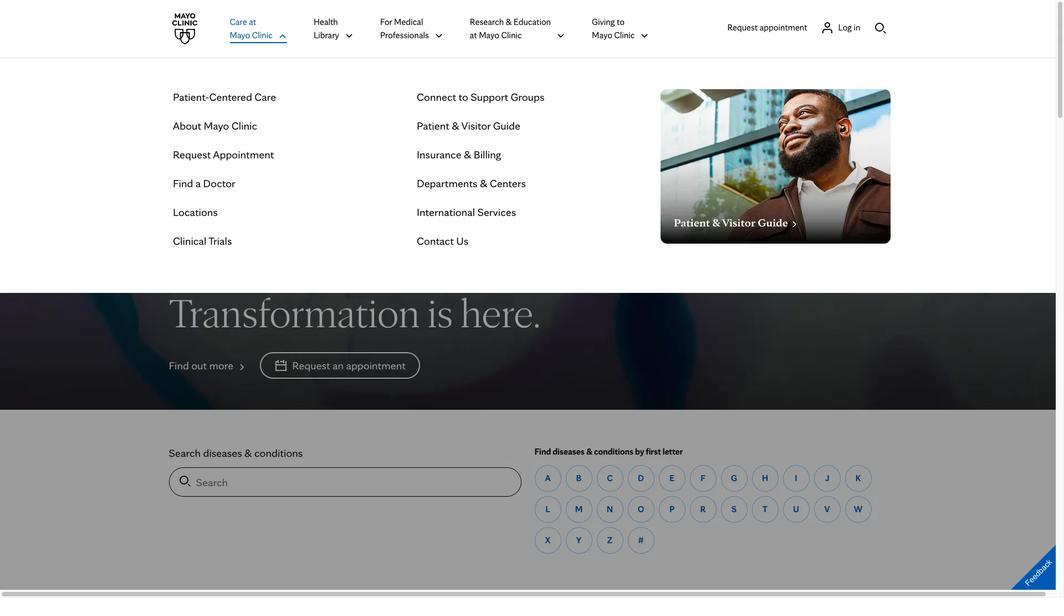 Task type: locate. For each thing, give the bounding box(es) containing it.
about mayo clinic
[[173, 119, 257, 133]]

m link
[[566, 497, 593, 524]]

1 horizontal spatial visitor
[[723, 216, 756, 230]]

log in
[[839, 22, 861, 32]]

request an appointment
[[292, 359, 406, 373]]

here.
[[461, 287, 541, 338]]

1 horizontal spatial patient
[[674, 216, 711, 230]]

request inside text field
[[292, 359, 330, 373]]

find inside find a doctor text box
[[173, 177, 193, 190]]

j
[[826, 474, 830, 484]]

mayo clinic home page image
[[169, 13, 200, 44]]

patient & visitor
[[674, 216, 756, 230]]

1 horizontal spatial appointment
[[760, 22, 808, 32]]

g
[[732, 474, 738, 484]]

Contact Us text field
[[417, 233, 469, 249]]

appointment
[[760, 22, 808, 32], [346, 359, 406, 373]]

find inside find out more text field
[[169, 359, 189, 373]]

find out more link
[[169, 358, 247, 374]]

for medical professionals
[[380, 17, 429, 40]]

0 horizontal spatial care
[[230, 17, 247, 27]]

p
[[670, 505, 675, 515]]

1 horizontal spatial conditions
[[594, 447, 634, 458]]

z
[[608, 536, 613, 546]]

1 horizontal spatial diseases
[[553, 447, 585, 458]]

to right giving
[[617, 17, 625, 27]]

giving
[[592, 17, 615, 27]]

an
[[333, 359, 344, 373]]

0 horizontal spatial diseases
[[203, 447, 242, 460]]

0 horizontal spatial appointment
[[346, 359, 406, 373]]

0 vertical spatial visitor
[[462, 119, 491, 133]]

0 horizontal spatial request
[[173, 148, 211, 161]]

0 vertical spatial care
[[230, 17, 247, 27]]

patient
[[417, 119, 450, 133], [674, 216, 711, 230]]

search for search
[[196, 476, 228, 489]]

0 horizontal spatial at
[[249, 17, 256, 27]]

e
[[670, 474, 675, 484]]

care right "mayo clinic home page" "image"
[[230, 17, 247, 27]]

& for insurance & billing
[[464, 148, 472, 161]]

guide inside patient & visitor guide text field
[[493, 119, 521, 133]]

a
[[545, 474, 551, 484]]

0 vertical spatial at
[[249, 17, 256, 27]]

clinic inside giving to mayo clinic
[[615, 30, 635, 40]]

K text field
[[856, 473, 861, 486]]

x link
[[535, 528, 562, 555]]

diseases for search
[[203, 447, 242, 460]]

visitor for patient & visitor
[[723, 216, 756, 230]]

& inside research & education at mayo clinic
[[506, 17, 512, 27]]

1 vertical spatial request
[[173, 148, 211, 161]]

request for request appointment
[[173, 148, 211, 161]]

R text field
[[701, 504, 706, 517]]

0 vertical spatial find
[[173, 177, 193, 190]]

patient inside text field
[[417, 119, 450, 133]]

1 vertical spatial search
[[196, 476, 228, 489]]

search for search diseases & conditions
[[169, 447, 201, 460]]

request appointment
[[173, 148, 274, 161]]

I text field
[[795, 473, 798, 486]]

P text field
[[670, 504, 675, 517]]

0 vertical spatial to
[[617, 17, 625, 27]]

request appointment
[[728, 22, 808, 32]]

O text field
[[638, 504, 645, 517]]

patient-centered care link
[[173, 89, 276, 105]]

W text field
[[855, 504, 863, 517]]

1 vertical spatial care
[[255, 90, 276, 104]]

d
[[638, 474, 644, 484]]

1 vertical spatial patient
[[674, 216, 711, 230]]

feedback button
[[1002, 536, 1065, 599]]

B text field
[[577, 473, 582, 486]]

i
[[795, 474, 798, 484]]

0 vertical spatial request
[[728, 22, 758, 32]]

0 horizontal spatial to
[[459, 90, 469, 104]]

professionals
[[380, 30, 429, 40]]

1 vertical spatial at
[[470, 30, 477, 40]]

find left out
[[169, 359, 189, 373]]

j link
[[814, 466, 841, 492]]

1 horizontal spatial to
[[617, 17, 625, 27]]

k link
[[845, 466, 872, 492]]

1 vertical spatial to
[[459, 90, 469, 104]]

guide
[[493, 119, 521, 133], [758, 216, 789, 230]]

s link
[[721, 497, 748, 524]]

mayo
[[230, 30, 250, 40], [479, 30, 500, 40], [592, 30, 613, 40], [204, 119, 229, 133]]

y link
[[566, 528, 593, 555]]

2 vertical spatial find
[[535, 447, 551, 458]]

t
[[763, 505, 768, 515]]

insurance & billing link
[[417, 147, 502, 162]]

d link
[[628, 466, 655, 492]]

clinic
[[252, 30, 273, 40], [502, 30, 522, 40], [615, 30, 635, 40], [232, 119, 257, 133]]

care inside text box
[[255, 90, 276, 104]]

find left a
[[173, 177, 193, 190]]

0 horizontal spatial conditions
[[255, 447, 303, 460]]

& inside insurance & billing text box
[[464, 148, 472, 161]]

find for find out more
[[169, 359, 189, 373]]

# text field
[[639, 535, 644, 548]]

conditions for find diseases & conditions by first letter
[[594, 447, 634, 458]]

l
[[546, 505, 551, 515]]

patient for patient & visitor guide
[[417, 119, 450, 133]]

0 vertical spatial patient
[[417, 119, 450, 133]]

log
[[839, 22, 852, 32]]

appointment inside text field
[[346, 359, 406, 373]]

v link
[[814, 497, 841, 524]]

1 horizontal spatial care
[[255, 90, 276, 104]]

Request appointment text field
[[728, 21, 808, 34]]

care
[[230, 17, 247, 27], [255, 90, 276, 104]]

v
[[825, 505, 831, 515]]

2 vertical spatial request
[[292, 359, 330, 373]]

for
[[380, 17, 392, 27]]

1 conditions from the left
[[255, 447, 303, 460]]

health library
[[314, 17, 339, 40]]

Find out more text field
[[169, 358, 234, 374]]

None text field
[[674, 214, 800, 230]]

1 diseases from the left
[[203, 447, 242, 460]]

0 horizontal spatial visitor
[[462, 119, 491, 133]]

1 horizontal spatial guide
[[758, 216, 789, 230]]

Z text field
[[608, 535, 613, 548]]

1 vertical spatial visitor
[[723, 216, 756, 230]]

0 vertical spatial appointment
[[760, 22, 808, 32]]

find
[[173, 177, 193, 190], [169, 359, 189, 373], [535, 447, 551, 458]]

appointment
[[213, 148, 274, 161]]

L text field
[[546, 504, 551, 517]]

2 diseases from the left
[[553, 447, 585, 458]]

1 vertical spatial appointment
[[346, 359, 406, 373]]

0 horizontal spatial patient
[[417, 119, 450, 133]]

visitor
[[462, 119, 491, 133], [723, 216, 756, 230]]

diseases
[[203, 447, 242, 460], [553, 447, 585, 458]]

to left support
[[459, 90, 469, 104]]

research & education at mayo clinic
[[470, 17, 551, 40]]

Y text field
[[577, 535, 582, 548]]

h
[[763, 474, 769, 484]]

contact us
[[417, 235, 469, 248]]

care right centered
[[255, 90, 276, 104]]

1 horizontal spatial request
[[292, 359, 330, 373]]

2 conditions from the left
[[594, 447, 634, 458]]

for medical professionals button
[[380, 15, 444, 43]]

0 horizontal spatial guide
[[493, 119, 521, 133]]

n link
[[597, 497, 624, 524]]

visitor for patient & visitor guide
[[462, 119, 491, 133]]

to inside giving to mayo clinic
[[617, 17, 625, 27]]

F text field
[[701, 473, 706, 486]]

request for request an appointment
[[292, 359, 330, 373]]

1 vertical spatial guide
[[758, 216, 789, 230]]

Connect to Support Groups text field
[[417, 89, 545, 105]]

0 vertical spatial guide
[[493, 119, 521, 133]]

visitor inside text field
[[462, 119, 491, 133]]

mayo inside giving to mayo clinic
[[592, 30, 613, 40]]

search
[[169, 447, 201, 460], [196, 476, 228, 489]]

log in link
[[821, 21, 861, 34]]

patient-
[[173, 90, 209, 104]]

groups
[[511, 90, 545, 104]]

about mayo clinic link
[[173, 118, 257, 134]]

f
[[701, 474, 706, 484]]

1 horizontal spatial at
[[470, 30, 477, 40]]

to inside text box
[[459, 90, 469, 104]]

2 horizontal spatial request
[[728, 22, 758, 32]]

& inside the departments & centers text field
[[480, 177, 488, 190]]

mayo inside research & education at mayo clinic
[[479, 30, 500, 40]]

C text field
[[607, 473, 613, 486]]

b
[[577, 474, 582, 484]]

feedback
[[1024, 558, 1055, 589]]

to
[[617, 17, 625, 27], [459, 90, 469, 104]]

& inside patient & visitor guide text field
[[452, 119, 460, 133]]

request an appointment link
[[260, 353, 420, 379]]

find up a
[[535, 447, 551, 458]]

&
[[506, 17, 512, 27], [452, 119, 460, 133], [464, 148, 472, 161], [480, 177, 488, 190], [713, 216, 721, 230], [245, 447, 252, 460], [587, 447, 593, 458]]

request appointment link
[[173, 147, 274, 162]]

care at mayo clinic button
[[230, 15, 287, 43]]

1 vertical spatial find
[[169, 359, 189, 373]]

0 vertical spatial search
[[169, 447, 201, 460]]

& for patient & visitor
[[713, 216, 721, 230]]

by
[[636, 447, 645, 458]]

r
[[701, 505, 706, 515]]

G text field
[[732, 473, 738, 486]]



Task type: describe. For each thing, give the bounding box(es) containing it.
connect to support groups
[[417, 90, 545, 104]]

clinic inside text field
[[232, 119, 257, 133]]

mayo inside care at mayo clinic
[[230, 30, 250, 40]]

clinic inside care at mayo clinic
[[252, 30, 273, 40]]

find for find a doctor
[[173, 177, 193, 190]]

find a doctor
[[173, 177, 236, 190]]

Request an appointment text field
[[292, 358, 406, 374]]

a link
[[535, 466, 562, 492]]

w
[[855, 505, 863, 515]]

find for find diseases & conditions by first letter
[[535, 447, 551, 458]]

international
[[417, 206, 475, 219]]

billing
[[474, 148, 502, 161]]

transformation is here.
[[169, 287, 541, 338]]

locations
[[173, 206, 218, 219]]

S text field
[[732, 504, 737, 517]]

centers
[[490, 177, 526, 190]]

out
[[191, 359, 207, 373]]

patient for patient & visitor
[[674, 216, 711, 230]]

departments
[[417, 177, 478, 190]]

request for request appointment
[[728, 22, 758, 32]]

centered
[[209, 90, 252, 104]]

A text field
[[545, 473, 551, 486]]

b link
[[566, 466, 593, 492]]

find out more
[[169, 359, 234, 373]]

transformation
[[169, 287, 420, 338]]

c link
[[597, 466, 624, 492]]

at inside care at mayo clinic
[[249, 17, 256, 27]]

M text field
[[576, 504, 583, 517]]

at inside research & education at mayo clinic
[[470, 30, 477, 40]]

care at mayo clinic
[[230, 17, 273, 40]]

locations link
[[173, 205, 218, 220]]

insurance & billing
[[417, 148, 502, 161]]

find a doctor link
[[173, 176, 236, 191]]

U text field
[[794, 504, 800, 517]]

& for patient & visitor guide
[[452, 119, 460, 133]]

T text field
[[763, 504, 768, 517]]

Request Appointment text field
[[173, 147, 274, 162]]

medical
[[394, 17, 423, 27]]

f link
[[690, 466, 717, 492]]

clinic inside research & education at mayo clinic
[[502, 30, 522, 40]]

& for departments & centers
[[480, 177, 488, 190]]

Departments & Centers text field
[[417, 176, 526, 191]]

n
[[607, 505, 613, 515]]

health
[[314, 17, 338, 27]]

to for giving
[[617, 17, 625, 27]]

Clinical Trials text field
[[173, 233, 232, 249]]

insurance
[[417, 148, 462, 161]]

Log in text field
[[839, 21, 861, 34]]

Locations text field
[[173, 205, 218, 220]]

clinical trials
[[173, 235, 232, 248]]

diseases for find
[[553, 447, 585, 458]]

doctor
[[203, 177, 236, 190]]

education
[[514, 17, 551, 27]]

#
[[639, 536, 644, 546]]

find diseases & conditions by first letter
[[535, 447, 683, 458]]

y
[[577, 536, 582, 546]]

patient & visitor guide
[[417, 119, 521, 133]]

h link
[[752, 466, 779, 492]]

care inside care at mayo clinic
[[230, 17, 247, 27]]

mayo inside about mayo clinic text field
[[204, 119, 229, 133]]

giving to mayo clinic
[[592, 17, 635, 40]]

conditions for search diseases & conditions
[[255, 447, 303, 460]]

us
[[457, 235, 469, 248]]

# link
[[628, 528, 655, 555]]

Patient-Centered Care text field
[[173, 89, 276, 105]]

connect to support groups link
[[417, 89, 545, 105]]

support
[[471, 90, 509, 104]]

e link
[[659, 466, 686, 492]]

p link
[[659, 497, 686, 524]]

& for research & education at mayo clinic
[[506, 17, 512, 27]]

International Services text field
[[417, 205, 517, 220]]

appointment inside text box
[[760, 22, 808, 32]]

about
[[173, 119, 201, 133]]

request appointment link
[[728, 21, 808, 34]]

departments & centers link
[[417, 176, 526, 191]]

Find a Doctor text field
[[173, 176, 236, 191]]

D text field
[[638, 473, 644, 486]]

Insurance & Billing text field
[[417, 147, 502, 162]]

research
[[470, 17, 504, 27]]

c
[[607, 474, 613, 484]]

i link
[[783, 466, 810, 492]]

u
[[794, 505, 800, 515]]

contact
[[417, 235, 454, 248]]

search diseases & conditions
[[169, 447, 303, 460]]

u link
[[783, 497, 810, 524]]

V text field
[[825, 504, 831, 517]]

t link
[[752, 497, 779, 524]]

E text field
[[670, 473, 675, 486]]

more
[[209, 359, 234, 373]]

a
[[196, 177, 201, 190]]

research & education at mayo clinic button
[[470, 15, 566, 43]]

to for connect
[[459, 90, 469, 104]]

X text field
[[546, 535, 551, 548]]

international services link
[[417, 205, 517, 220]]

Patient & Visitor Guide text field
[[417, 118, 521, 134]]

library
[[314, 30, 339, 40]]

services
[[478, 206, 517, 219]]

About Mayo Clinic text field
[[173, 118, 257, 134]]

is
[[428, 287, 453, 338]]

H text field
[[763, 473, 769, 486]]

N text field
[[607, 504, 613, 517]]

contact us link
[[417, 233, 469, 249]]

k
[[856, 474, 861, 484]]

x
[[546, 536, 551, 546]]

health library button
[[314, 15, 354, 43]]

l link
[[535, 497, 562, 524]]

J text field
[[826, 473, 830, 486]]

none text field containing patient & visitor
[[674, 214, 800, 230]]

international services
[[417, 206, 517, 219]]

departments & centers
[[417, 177, 526, 190]]



Task type: vqa. For each thing, say whether or not it's contained in the screenshot.
left Visitor
yes



